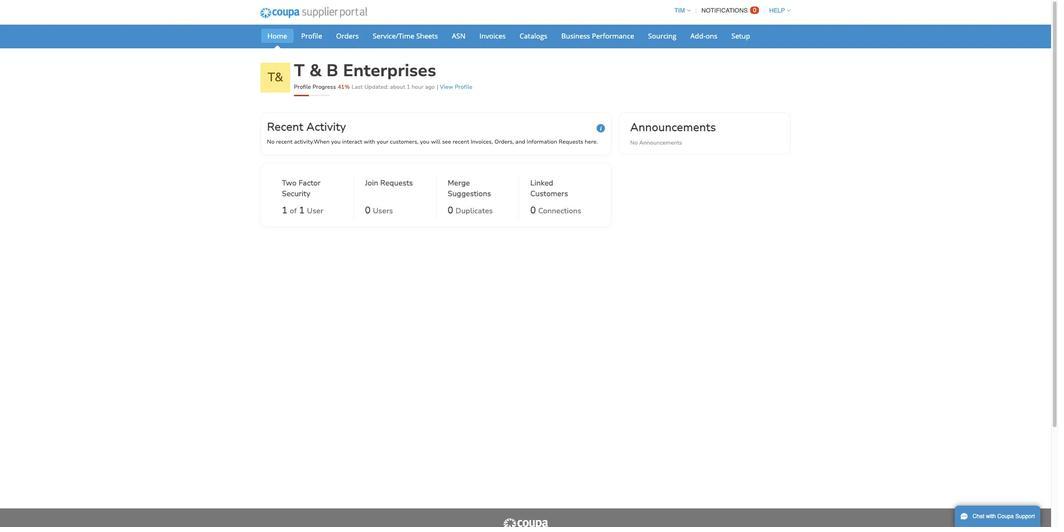 Task type: vqa. For each thing, say whether or not it's contained in the screenshot.
Orders Link
yes



Task type: describe. For each thing, give the bounding box(es) containing it.
see
[[442, 138, 451, 146]]

service/time
[[373, 31, 415, 40]]

interact
[[342, 138, 362, 146]]

notifications 0
[[702, 7, 757, 14]]

service/time sheets
[[373, 31, 438, 40]]

navigation containing notifications 0
[[671, 1, 791, 20]]

catalogs
[[520, 31, 548, 40]]

join
[[365, 178, 378, 188]]

join requests link
[[365, 178, 413, 202]]

invoices,
[[471, 138, 493, 146]]

0 horizontal spatial no
[[267, 138, 275, 146]]

merge
[[448, 178, 470, 188]]

help link
[[765, 7, 791, 14]]

connections
[[538, 206, 582, 216]]

duplicates
[[456, 206, 493, 216]]

security
[[282, 189, 310, 199]]

1 horizontal spatial coupa supplier portal image
[[502, 518, 549, 528]]

business
[[562, 31, 590, 40]]

home link
[[261, 29, 293, 43]]

add-
[[691, 31, 706, 40]]

announcements inside the announcements no announcements
[[639, 139, 682, 147]]

recent
[[267, 120, 303, 134]]

no recent activity. when you interact with your customers, you will see recent invoices, orders, and information requests here.
[[267, 138, 598, 146]]

1 recent from the left
[[276, 138, 293, 146]]

ago
[[425, 83, 435, 91]]

service/time sheets link
[[367, 29, 444, 43]]

coupa
[[998, 514, 1014, 520]]

merge suggestions
[[448, 178, 491, 199]]

user
[[307, 206, 323, 216]]

profile down t
[[294, 83, 311, 91]]

hour
[[412, 83, 424, 91]]

linked customers
[[531, 178, 568, 199]]

catalogs link
[[514, 29, 554, 43]]

with inside button
[[986, 514, 996, 520]]

two factor security
[[282, 178, 321, 199]]

customers,
[[390, 138, 419, 146]]

ons
[[706, 31, 718, 40]]

1 you from the left
[[331, 138, 341, 146]]

2 you from the left
[[420, 138, 430, 146]]

tim link
[[671, 7, 691, 14]]

1 of 1 user
[[282, 204, 323, 217]]

sourcing link
[[642, 29, 683, 43]]

0 for 0 connections
[[531, 204, 536, 217]]

view
[[440, 83, 453, 91]]

b
[[327, 60, 338, 82]]

orders,
[[495, 138, 514, 146]]

suggestions
[[448, 189, 491, 199]]

business performance link
[[556, 29, 640, 43]]

tim
[[675, 7, 685, 14]]

profile link
[[295, 29, 328, 43]]

add-ons
[[691, 31, 718, 40]]

sheets
[[416, 31, 438, 40]]

home
[[268, 31, 287, 40]]

when
[[314, 138, 330, 146]]

0 inside notifications 0
[[753, 7, 757, 13]]

1 vertical spatial requests
[[380, 178, 413, 188]]

1 horizontal spatial 1
[[299, 204, 305, 217]]

chat
[[973, 514, 985, 520]]

about
[[390, 83, 405, 91]]

linked customers link
[[531, 178, 590, 202]]

linked
[[531, 178, 553, 188]]

0 horizontal spatial 1
[[282, 204, 288, 217]]

activity
[[306, 120, 346, 134]]

asn
[[452, 31, 466, 40]]

add-ons link
[[685, 29, 724, 43]]

will
[[431, 138, 441, 146]]

1 inside t & b enterprises profile progress 41% last updated: about 1 hour ago | view profile
[[407, 83, 410, 91]]

t & b enterprises profile progress 41% last updated: about 1 hour ago | view profile
[[294, 60, 473, 91]]

notifications
[[702, 7, 748, 14]]

progress
[[313, 83, 336, 91]]

2 recent from the left
[[453, 138, 469, 146]]

profile right home
[[301, 31, 322, 40]]

business performance
[[562, 31, 634, 40]]



Task type: locate. For each thing, give the bounding box(es) containing it.
recent
[[276, 138, 293, 146], [453, 138, 469, 146]]

no
[[267, 138, 275, 146], [630, 139, 638, 147]]

performance
[[592, 31, 634, 40]]

0 duplicates
[[448, 204, 493, 217]]

recent right see
[[453, 138, 469, 146]]

t&
[[268, 69, 283, 86]]

with
[[364, 138, 375, 146], [986, 514, 996, 520]]

recent down recent
[[276, 138, 293, 146]]

no inside the announcements no announcements
[[630, 139, 638, 147]]

announcements
[[630, 120, 716, 135], [639, 139, 682, 147]]

invoices link
[[474, 29, 512, 43]]

orders link
[[330, 29, 365, 43]]

coupa supplier portal image
[[254, 1, 373, 25], [502, 518, 549, 528]]

orders
[[336, 31, 359, 40]]

no right here.
[[630, 139, 638, 147]]

1 right of
[[299, 204, 305, 217]]

0 horizontal spatial coupa supplier portal image
[[254, 1, 373, 25]]

merge suggestions link
[[448, 178, 508, 202]]

updated:
[[364, 83, 389, 91]]

0 vertical spatial coupa supplier portal image
[[254, 1, 373, 25]]

and
[[516, 138, 525, 146]]

recent activity
[[267, 120, 346, 134]]

information
[[527, 138, 557, 146]]

announcements no announcements
[[630, 120, 716, 147]]

1 horizontal spatial requests
[[559, 138, 584, 146]]

here.
[[585, 138, 598, 146]]

2 horizontal spatial 1
[[407, 83, 410, 91]]

1 vertical spatial announcements
[[639, 139, 682, 147]]

1 horizontal spatial with
[[986, 514, 996, 520]]

users
[[373, 206, 393, 216]]

factor
[[299, 178, 321, 188]]

last
[[352, 83, 363, 91]]

requests right join
[[380, 178, 413, 188]]

0 left duplicates
[[448, 204, 453, 217]]

0 for 0 duplicates
[[448, 204, 453, 217]]

sourcing
[[648, 31, 677, 40]]

enterprises
[[343, 60, 436, 82]]

activity.
[[294, 138, 314, 146]]

t
[[294, 60, 305, 82]]

requests
[[559, 138, 584, 146], [380, 178, 413, 188]]

1 horizontal spatial recent
[[453, 138, 469, 146]]

setup link
[[726, 29, 757, 43]]

0 vertical spatial requests
[[559, 138, 584, 146]]

of
[[290, 206, 297, 216]]

t& image
[[261, 63, 290, 93]]

help
[[770, 7, 785, 14]]

profile right view
[[455, 83, 473, 91]]

chat with coupa support
[[973, 514, 1035, 520]]

you
[[331, 138, 341, 146], [420, 138, 430, 146]]

0 users
[[365, 204, 393, 217]]

0 for 0 users
[[365, 204, 371, 217]]

requests left here.
[[559, 138, 584, 146]]

you left will at left top
[[420, 138, 430, 146]]

1 left hour at the top left of the page
[[407, 83, 410, 91]]

no down recent
[[267, 138, 275, 146]]

0 left users
[[365, 204, 371, 217]]

join requests
[[365, 178, 413, 188]]

invoices
[[480, 31, 506, 40]]

0 horizontal spatial you
[[331, 138, 341, 146]]

asn link
[[446, 29, 472, 43]]

1 horizontal spatial you
[[420, 138, 430, 146]]

0 horizontal spatial recent
[[276, 138, 293, 146]]

two
[[282, 178, 297, 188]]

|
[[437, 83, 439, 91]]

your
[[377, 138, 389, 146]]

view profile link
[[440, 83, 473, 91]]

two factor security link
[[282, 178, 342, 202]]

0 horizontal spatial requests
[[380, 178, 413, 188]]

1
[[407, 83, 410, 91], [282, 204, 288, 217], [299, 204, 305, 217]]

support
[[1016, 514, 1035, 520]]

1 vertical spatial with
[[986, 514, 996, 520]]

with right chat
[[986, 514, 996, 520]]

navigation
[[671, 1, 791, 20]]

41%
[[338, 83, 350, 91]]

0 connections
[[531, 204, 582, 217]]

0 horizontal spatial with
[[364, 138, 375, 146]]

customers
[[531, 189, 568, 199]]

profile
[[301, 31, 322, 40], [294, 83, 311, 91], [455, 83, 473, 91]]

0 down "customers"
[[531, 204, 536, 217]]

chat with coupa support button
[[955, 506, 1041, 528]]

0 left help
[[753, 7, 757, 13]]

you right when
[[331, 138, 341, 146]]

0 vertical spatial announcements
[[630, 120, 716, 135]]

setup
[[732, 31, 750, 40]]

additional information image
[[597, 124, 605, 133]]

0
[[753, 7, 757, 13], [365, 204, 371, 217], [448, 204, 453, 217], [531, 204, 536, 217]]

&
[[310, 60, 322, 82]]

1 vertical spatial coupa supplier portal image
[[502, 518, 549, 528]]

with left your
[[364, 138, 375, 146]]

1 horizontal spatial no
[[630, 139, 638, 147]]

0 vertical spatial with
[[364, 138, 375, 146]]

1 left of
[[282, 204, 288, 217]]



